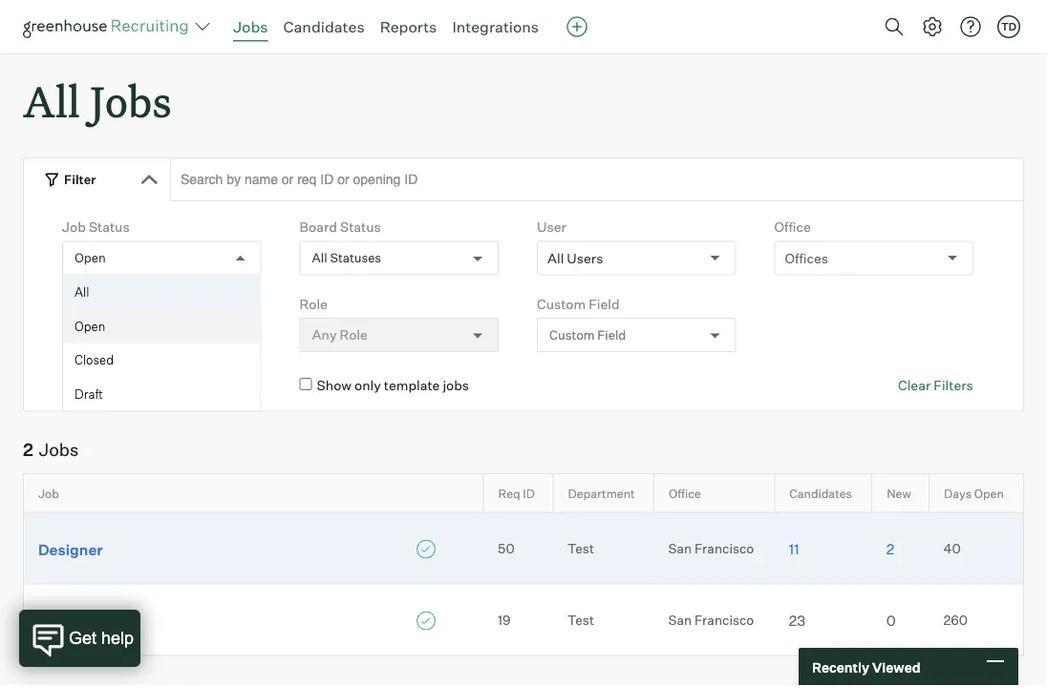 Task type: vqa. For each thing, say whether or not it's contained in the screenshot.
Type
no



Task type: locate. For each thing, give the bounding box(es) containing it.
0 vertical spatial san francisco
[[668, 541, 754, 558]]

0 vertical spatial candidates
[[283, 17, 365, 36]]

only for jobs
[[117, 378, 144, 394]]

0 horizontal spatial jobs
[[39, 440, 79, 461]]

candidates right the jobs link in the left top of the page
[[283, 17, 365, 36]]

only left the template
[[354, 378, 381, 394]]

offices
[[785, 250, 828, 267]]

11
[[789, 541, 799, 558]]

board status
[[300, 219, 381, 236]]

2 test from the top
[[568, 613, 594, 629]]

1 horizontal spatial job
[[62, 219, 86, 236]]

1 vertical spatial 2
[[886, 541, 894, 558]]

0
[[886, 613, 896, 630]]

test for designer
[[568, 541, 594, 558]]

2 vertical spatial jobs
[[39, 440, 79, 461]]

jobs left candidates link
[[233, 17, 268, 36]]

1 jobs from the left
[[146, 378, 173, 394]]

users
[[567, 250, 603, 267]]

req id
[[498, 486, 535, 501]]

office
[[774, 219, 811, 236], [669, 486, 701, 501]]

all up filter on the top left of the page
[[23, 73, 80, 129]]

1 horizontal spatial 2
[[886, 541, 894, 558]]

days open
[[944, 486, 1004, 501]]

only right draft
[[117, 378, 144, 394]]

status down filter on the top left of the page
[[89, 219, 130, 236]]

23
[[789, 613, 806, 630]]

all for all statuses
[[312, 251, 327, 266]]

integrations
[[452, 17, 539, 36]]

open
[[75, 251, 106, 266], [75, 319, 105, 334], [974, 486, 1004, 501]]

user
[[537, 219, 566, 236]]

open up closed
[[75, 319, 105, 334]]

custom field down users
[[549, 328, 626, 343]]

clear filters link
[[898, 377, 973, 395]]

0 vertical spatial office
[[774, 219, 811, 236]]

Show only template jobs checkbox
[[300, 379, 312, 391]]

1 vertical spatial san francisco
[[668, 613, 754, 629]]

jobs link
[[233, 17, 268, 36]]

reports
[[380, 17, 437, 36]]

0 vertical spatial test
[[568, 541, 594, 558]]

11 link
[[775, 539, 872, 559]]

2 francisco from the top
[[695, 613, 754, 629]]

san
[[668, 541, 692, 558], [668, 613, 692, 629]]

test
[[568, 541, 594, 558], [568, 613, 594, 629]]

2 san francisco from the top
[[668, 613, 754, 629]]

Search by name or req ID or opening ID text field
[[170, 158, 1024, 202]]

show
[[79, 378, 114, 394], [317, 378, 352, 394]]

test right 50
[[568, 541, 594, 558]]

candidates
[[283, 17, 365, 36], [789, 486, 852, 501]]

1 san from the top
[[668, 541, 692, 558]]

0 horizontal spatial jobs
[[146, 378, 173, 394]]

all for all users
[[548, 250, 564, 267]]

san francisco
[[668, 541, 754, 558], [668, 613, 754, 629]]

custom down all users
[[537, 296, 586, 313]]

1 vertical spatial francisco
[[695, 613, 754, 629]]

1 vertical spatial candidates
[[789, 486, 852, 501]]

job down filter on the top left of the page
[[62, 219, 86, 236]]

0 vertical spatial francisco
[[695, 541, 754, 558]]

all down board at the top left
[[312, 251, 327, 266]]

open down job status
[[75, 251, 106, 266]]

1 horizontal spatial jobs
[[90, 73, 172, 129]]

department
[[62, 296, 138, 313], [568, 486, 635, 501]]

1 vertical spatial jobs
[[90, 73, 172, 129]]

1 horizontal spatial status
[[340, 219, 381, 236]]

all left users
[[548, 250, 564, 267]]

all users option
[[548, 250, 603, 267]]

2 vertical spatial open
[[974, 486, 1004, 501]]

jobs
[[146, 378, 173, 394], [443, 378, 469, 394]]

show down closed
[[79, 378, 114, 394]]

1 san francisco from the top
[[668, 541, 754, 558]]

1 only from the left
[[117, 378, 144, 394]]

0 vertical spatial job
[[62, 219, 86, 236]]

2 link
[[872, 539, 929, 559]]

1 show from the left
[[79, 378, 114, 394]]

jobs right the template
[[443, 378, 469, 394]]

1 vertical spatial test
[[568, 613, 594, 629]]

jobs down greenhouse recruiting image
[[90, 73, 172, 129]]

custom down 'all users' option
[[549, 328, 595, 343]]

0 vertical spatial san
[[668, 541, 692, 558]]

2
[[23, 440, 33, 461], [886, 541, 894, 558]]

jobs
[[233, 17, 268, 36], [90, 73, 172, 129], [39, 440, 79, 461]]

configure image
[[921, 15, 944, 38]]

greenhouse recruiting image
[[23, 15, 195, 38]]

0 horizontal spatial department
[[62, 296, 138, 313]]

show right show only template jobs option at the bottom left of the page
[[317, 378, 352, 394]]

san francisco left 11
[[668, 541, 754, 558]]

open right the days at the right
[[974, 486, 1004, 501]]

francisco
[[695, 541, 754, 558], [695, 613, 754, 629]]

260
[[943, 613, 968, 629]]

recently viewed
[[812, 659, 921, 676]]

1 horizontal spatial only
[[354, 378, 381, 394]]

1 status from the left
[[89, 219, 130, 236]]

1 vertical spatial job
[[38, 486, 59, 501]]

1 vertical spatial custom
[[549, 328, 595, 343]]

1 test from the top
[[568, 541, 594, 558]]

all for all jobs
[[23, 73, 80, 129]]

clear
[[898, 378, 931, 394]]

candidates up 11 link
[[789, 486, 852, 501]]

san for test
[[668, 613, 692, 629]]

0 vertical spatial 2
[[23, 440, 33, 461]]

0 horizontal spatial show
[[79, 378, 114, 394]]

jobs down draft
[[39, 440, 79, 461]]

show for show only jobs i'm following
[[79, 378, 114, 394]]

0 horizontal spatial candidates
[[283, 17, 365, 36]]

jobs left i'm at left
[[146, 378, 173, 394]]

2 horizontal spatial jobs
[[233, 17, 268, 36]]

status up "statuses" at left
[[340, 219, 381, 236]]

1 vertical spatial office
[[669, 486, 701, 501]]

1 horizontal spatial department
[[568, 486, 635, 501]]

san francisco left 23
[[668, 613, 754, 629]]

job
[[62, 219, 86, 236], [38, 486, 59, 501]]

custom field down all users
[[537, 296, 620, 313]]

1 horizontal spatial jobs
[[443, 378, 469, 394]]

test link
[[24, 610, 484, 631]]

custom field
[[537, 296, 620, 313], [549, 328, 626, 343]]

statuses
[[330, 251, 381, 266]]

field
[[589, 296, 620, 313], [597, 328, 626, 343]]

0 horizontal spatial job
[[38, 486, 59, 501]]

designer
[[38, 541, 103, 559]]

2 status from the left
[[340, 219, 381, 236]]

1 vertical spatial department
[[568, 486, 635, 501]]

job down 2 jobs
[[38, 486, 59, 501]]

0 horizontal spatial status
[[89, 219, 130, 236]]

template
[[384, 378, 440, 394]]

0 horizontal spatial 2
[[23, 440, 33, 461]]

2 jobs
[[23, 440, 79, 461]]

status
[[89, 219, 130, 236], [340, 219, 381, 236]]

job status
[[62, 219, 130, 236]]

1 horizontal spatial show
[[317, 378, 352, 394]]

custom
[[537, 296, 586, 313], [549, 328, 595, 343]]

1 francisco from the top
[[695, 541, 754, 558]]

test right '19'
[[568, 613, 594, 629]]

2 san from the top
[[668, 613, 692, 629]]

all
[[23, 73, 80, 129], [548, 250, 564, 267], [312, 251, 327, 266], [75, 285, 89, 300]]

department right id
[[568, 486, 635, 501]]

40
[[943, 541, 961, 558]]

2 only from the left
[[354, 378, 381, 394]]

search image
[[883, 15, 906, 38]]

department up departments
[[62, 296, 138, 313]]

francisco left 11
[[695, 541, 754, 558]]

only
[[117, 378, 144, 394], [354, 378, 381, 394]]

0 horizontal spatial only
[[117, 378, 144, 394]]

francisco left 23
[[695, 613, 754, 629]]

0 vertical spatial open
[[75, 251, 106, 266]]

candidates link
[[283, 17, 365, 36]]

2 show from the left
[[317, 378, 352, 394]]

1 vertical spatial san
[[668, 613, 692, 629]]



Task type: describe. For each thing, give the bounding box(es) containing it.
francisco for test
[[695, 613, 754, 629]]

50
[[498, 541, 515, 558]]

2 for 2 jobs
[[23, 440, 33, 461]]

job for job
[[38, 486, 59, 501]]

0 vertical spatial department
[[62, 296, 138, 313]]

test
[[38, 612, 79, 631]]

td button
[[994, 11, 1024, 42]]

23 link
[[775, 611, 872, 631]]

san for designer
[[668, 541, 692, 558]]

test for test
[[568, 613, 594, 629]]

td button
[[997, 15, 1020, 38]]

following
[[198, 378, 254, 394]]

0 vertical spatial custom field
[[537, 296, 620, 313]]

19
[[498, 613, 511, 629]]

viewed
[[872, 659, 921, 676]]

filter
[[64, 172, 96, 187]]

san francisco for test
[[668, 613, 754, 629]]

designer link
[[24, 538, 484, 560]]

filters
[[934, 378, 973, 394]]

0 vertical spatial custom
[[537, 296, 586, 313]]

san francisco for designer
[[668, 541, 754, 558]]

0 vertical spatial jobs
[[233, 17, 268, 36]]

board
[[300, 219, 337, 236]]

jobs for 2 jobs
[[39, 440, 79, 461]]

1 vertical spatial open
[[75, 319, 105, 334]]

francisco for designer
[[695, 541, 754, 558]]

recently
[[812, 659, 869, 676]]

role
[[300, 296, 328, 313]]

status for board status
[[340, 219, 381, 236]]

1 vertical spatial custom field
[[549, 328, 626, 343]]

show only jobs i'm following
[[79, 378, 254, 394]]

jobs for all jobs
[[90, 73, 172, 129]]

all up departments
[[75, 285, 89, 300]]

Show only jobs I'm following checkbox
[[62, 379, 75, 391]]

req
[[498, 486, 520, 501]]

departments
[[73, 327, 155, 344]]

all jobs
[[23, 73, 172, 129]]

0 link
[[872, 611, 929, 631]]

id
[[523, 486, 535, 501]]

all statuses
[[312, 251, 381, 266]]

new
[[887, 486, 911, 501]]

1 horizontal spatial office
[[774, 219, 811, 236]]

1 vertical spatial field
[[597, 328, 626, 343]]

clear filters
[[898, 378, 973, 394]]

draft
[[75, 387, 103, 402]]

1 horizontal spatial candidates
[[789, 486, 852, 501]]

0 vertical spatial field
[[589, 296, 620, 313]]

status for job status
[[89, 219, 130, 236]]

reports link
[[380, 17, 437, 36]]

show for show only template jobs
[[317, 378, 352, 394]]

integrations link
[[452, 17, 539, 36]]

2 for 2
[[886, 541, 894, 558]]

2 jobs from the left
[[443, 378, 469, 394]]

closed
[[75, 353, 114, 368]]

i'm
[[176, 378, 195, 394]]

show only template jobs
[[317, 378, 469, 394]]

td
[[1001, 20, 1017, 33]]

all users
[[548, 250, 603, 267]]

days
[[944, 486, 972, 501]]

0 horizontal spatial office
[[669, 486, 701, 501]]

job for job status
[[62, 219, 86, 236]]

only for template
[[354, 378, 381, 394]]



